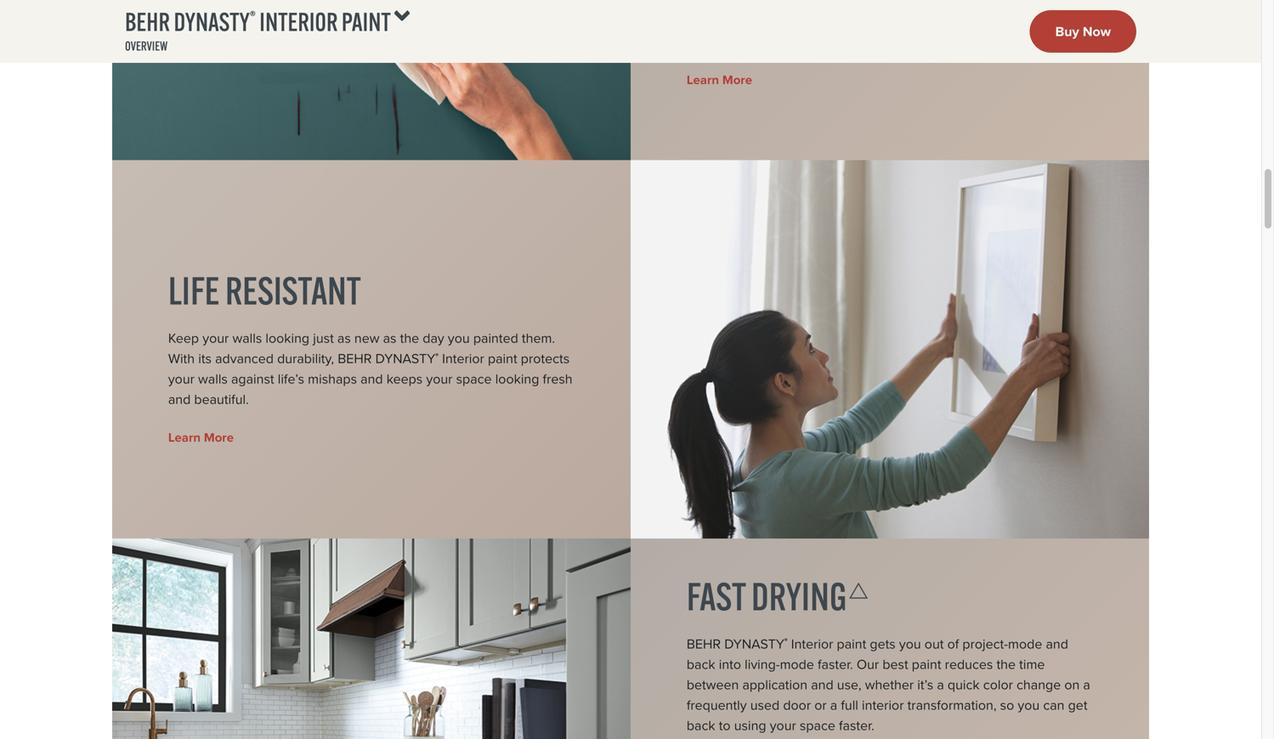 Task type: locate. For each thing, give the bounding box(es) containing it.
1 horizontal spatial a
[[937, 675, 944, 695]]

as right new
[[383, 328, 397, 349]]

1 vertical spatial looking
[[495, 369, 539, 389]]

looking left just
[[266, 328, 309, 349]]

1 horizontal spatial looking
[[495, 369, 539, 389]]

interior left the 'paint'
[[259, 6, 338, 37]]

you left the out
[[899, 634, 921, 654]]

your right the keeps
[[426, 369, 453, 389]]

0 horizontal spatial looking
[[266, 328, 309, 349]]

interior inside interior paint protects your walls against life's mishaps and keeps your space looking fresh and beautiful.
[[442, 349, 484, 369]]

the left day
[[400, 328, 419, 349]]

buy
[[1055, 21, 1079, 42]]

0 vertical spatial interior
[[259, 6, 338, 37]]

1 vertical spatial space
[[800, 716, 835, 736]]

2 horizontal spatial interior
[[791, 634, 833, 654]]

you right so
[[1018, 695, 1040, 716]]

® inside behr dynasty ®
[[784, 637, 788, 647]]

1 vertical spatial the
[[997, 654, 1016, 675]]

0 horizontal spatial dynasty
[[174, 6, 250, 37]]

2 vertical spatial behr
[[687, 634, 721, 654]]

2 vertical spatial dynasty
[[724, 634, 784, 654]]

1 horizontal spatial more
[[722, 70, 752, 89]]

dynasty for behr dynasty ® interior paint
[[174, 6, 250, 37]]

faster. left our
[[818, 654, 853, 675]]

behr for behr dynasty ®
[[687, 634, 721, 654]]

or
[[814, 695, 827, 716]]

0 vertical spatial walls
[[232, 328, 262, 349]]

0 horizontal spatial learn more link
[[168, 428, 575, 447]]

used
[[750, 695, 780, 716]]

you
[[448, 328, 470, 349], [899, 634, 921, 654], [1018, 695, 1040, 716]]

you right day
[[448, 328, 470, 349]]

mode up door
[[780, 654, 814, 675]]

0 horizontal spatial the
[[400, 328, 419, 349]]

looking left fresh
[[495, 369, 539, 389]]

1 vertical spatial learn
[[168, 428, 201, 447]]

your right using
[[770, 716, 796, 736]]

paint left them.
[[488, 349, 517, 369]]

®
[[250, 7, 256, 26], [435, 351, 439, 362], [784, 637, 788, 647]]

1 horizontal spatial as
[[383, 328, 397, 349]]

mishaps
[[308, 369, 357, 389]]

0 vertical spatial you
[[448, 328, 470, 349]]

learn more link
[[687, 70, 1093, 89], [168, 428, 575, 447]]

1 horizontal spatial dynasty
[[375, 349, 435, 369]]

the
[[400, 328, 419, 349], [997, 654, 1016, 675]]

dynasty for behr dynasty ®
[[724, 634, 784, 654]]

your right keep
[[202, 328, 229, 349]]

space down painted
[[456, 369, 492, 389]]

1 horizontal spatial paint
[[837, 634, 866, 654]]

as right just
[[337, 328, 351, 349]]

your inside interior paint gets you out of project-mode and back into living-mode faster. our best paint reduces the time between application and use, whether it's a quick color change on a frequently used door or a full interior transformation, so you can get back to using your space faster.
[[770, 716, 796, 736]]

application
[[742, 675, 808, 695]]

space left "full"
[[800, 716, 835, 736]]

back
[[687, 654, 715, 675], [687, 716, 715, 736]]

2 as from the left
[[383, 328, 397, 349]]

just
[[313, 328, 334, 349]]

living-
[[745, 654, 780, 675]]

out
[[925, 634, 944, 654]]

more for the leftmost learn more link
[[204, 428, 234, 447]]

0 horizontal spatial space
[[456, 369, 492, 389]]

1 vertical spatial more
[[204, 428, 234, 447]]

advanced
[[215, 349, 274, 369]]

0 horizontal spatial a
[[830, 695, 837, 716]]

paint for life resistant
[[488, 349, 517, 369]]

stain repellent image
[[112, 0, 631, 160]]

as
[[337, 328, 351, 349], [383, 328, 397, 349]]

a right on
[[1083, 675, 1090, 695]]

interior right the keeps
[[442, 349, 484, 369]]

0 horizontal spatial learn
[[168, 428, 201, 447]]

and left the keeps
[[361, 369, 383, 389]]

your left its
[[168, 369, 195, 389]]

interior down drying
[[791, 634, 833, 654]]

0 horizontal spatial paint
[[488, 349, 517, 369]]

buy now link
[[1030, 10, 1136, 53]]

dynasty
[[174, 6, 250, 37], [375, 349, 435, 369], [724, 634, 784, 654]]

and
[[361, 369, 383, 389], [168, 389, 191, 410], [1046, 634, 1068, 654], [811, 675, 834, 695]]

behr right just
[[338, 349, 372, 369]]

1 horizontal spatial mode
[[1008, 634, 1042, 654]]

behr inside keep your walls looking just as new as the day you painted them. with its advanced durability, behr dynasty
[[338, 349, 372, 369]]

a
[[937, 675, 944, 695], [1083, 675, 1090, 695], [830, 695, 837, 716]]

△
[[847, 576, 870, 605]]

walls
[[232, 328, 262, 349], [198, 369, 228, 389]]

0 horizontal spatial you
[[448, 328, 470, 349]]

0 vertical spatial ®
[[250, 7, 256, 26]]

buy now
[[1055, 21, 1111, 42]]

0 vertical spatial dynasty
[[174, 6, 250, 37]]

mode
[[1008, 634, 1042, 654], [780, 654, 814, 675]]

1 horizontal spatial ®
[[435, 351, 439, 362]]

your
[[202, 328, 229, 349], [168, 369, 195, 389], [426, 369, 453, 389], [770, 716, 796, 736]]

keep
[[168, 328, 199, 349]]

0 vertical spatial looking
[[266, 328, 309, 349]]

1 horizontal spatial you
[[899, 634, 921, 654]]

door
[[783, 695, 811, 716]]

and left use,
[[811, 675, 834, 695]]

behr
[[125, 6, 170, 37], [338, 349, 372, 369], [687, 634, 721, 654]]

0 horizontal spatial more
[[204, 428, 234, 447]]

0 vertical spatial faster.
[[818, 654, 853, 675]]

learn more
[[687, 70, 752, 89], [168, 428, 234, 447]]

1 vertical spatial interior
[[442, 349, 484, 369]]

space
[[456, 369, 492, 389], [800, 716, 835, 736]]

you inside keep your walls looking just as new as the day you painted them. with its advanced durability, behr dynasty
[[448, 328, 470, 349]]

your inside keep your walls looking just as new as the day you painted them. with its advanced durability, behr dynasty
[[202, 328, 229, 349]]

1 horizontal spatial learn more link
[[687, 70, 1093, 89]]

2 vertical spatial interior
[[791, 634, 833, 654]]

reduces
[[945, 654, 993, 675]]

durability,
[[277, 349, 334, 369]]

looking
[[266, 328, 309, 349], [495, 369, 539, 389]]

1 vertical spatial ®
[[435, 351, 439, 362]]

0 vertical spatial more
[[722, 70, 752, 89]]

0 horizontal spatial behr
[[125, 6, 170, 37]]

interior
[[259, 6, 338, 37], [442, 349, 484, 369], [791, 634, 833, 654]]

1 horizontal spatial behr
[[338, 349, 372, 369]]

® for behr dynasty ® interior paint
[[250, 7, 256, 26]]

1 vertical spatial back
[[687, 716, 715, 736]]

walls up against
[[232, 328, 262, 349]]

1 horizontal spatial space
[[800, 716, 835, 736]]

0 vertical spatial space
[[456, 369, 492, 389]]

interior inside interior paint gets you out of project-mode and back into living-mode faster. our best paint reduces the time between application and use, whether it's a quick color change on a frequently used door or a full interior transformation, so you can get back to using your space faster.
[[791, 634, 833, 654]]

1 vertical spatial learn more link
[[168, 428, 575, 447]]

1 horizontal spatial the
[[997, 654, 1016, 675]]

0 horizontal spatial learn more
[[168, 428, 234, 447]]

1 horizontal spatial learn
[[687, 70, 719, 89]]

0 horizontal spatial walls
[[198, 369, 228, 389]]

2 horizontal spatial behr
[[687, 634, 721, 654]]

0 vertical spatial learn
[[687, 70, 719, 89]]

full
[[841, 695, 858, 716]]

now
[[1083, 21, 1111, 42]]

0 vertical spatial back
[[687, 654, 715, 675]]

transformation,
[[907, 695, 997, 716]]

fresh
[[543, 369, 573, 389]]

2 horizontal spatial you
[[1018, 695, 1040, 716]]

1 vertical spatial dynasty
[[375, 349, 435, 369]]

a right it's
[[937, 675, 944, 695]]

beautiful.
[[194, 389, 249, 410]]

behr for behr dynasty ® interior paint
[[125, 6, 170, 37]]

® inside the behr dynasty ® interior paint
[[250, 7, 256, 26]]

a right the or
[[830, 695, 837, 716]]

behr up overview
[[125, 6, 170, 37]]

faster.
[[818, 654, 853, 675], [839, 716, 874, 736]]

0 horizontal spatial ®
[[250, 7, 256, 26]]

0 horizontal spatial as
[[337, 328, 351, 349]]

new
[[354, 328, 380, 349]]

drying
[[751, 573, 847, 620]]

paint inside interior paint protects your walls against life's mishaps and keeps your space looking fresh and beautiful.
[[488, 349, 517, 369]]

faster. right the or
[[839, 716, 874, 736]]

1 vertical spatial you
[[899, 634, 921, 654]]

the left time
[[997, 654, 1016, 675]]

paint right best
[[912, 654, 941, 675]]

more
[[722, 70, 752, 89], [204, 428, 234, 447]]

looking inside keep your walls looking just as new as the day you painted them. with its advanced durability, behr dynasty
[[266, 328, 309, 349]]

1 horizontal spatial walls
[[232, 328, 262, 349]]

0 vertical spatial behr
[[125, 6, 170, 37]]

learn
[[687, 70, 719, 89], [168, 428, 201, 447]]

walls right with
[[198, 369, 228, 389]]

life resistant
[[168, 267, 361, 315]]

change
[[1017, 675, 1061, 695]]

1 vertical spatial faster.
[[839, 716, 874, 736]]

mode up change
[[1008, 634, 1042, 654]]

against
[[231, 369, 274, 389]]

fast
[[687, 573, 746, 620]]

paint left gets
[[837, 634, 866, 654]]

to
[[719, 716, 731, 736]]

1 horizontal spatial interior
[[442, 349, 484, 369]]

paint
[[488, 349, 517, 369], [837, 634, 866, 654], [912, 654, 941, 675]]

1 vertical spatial walls
[[198, 369, 228, 389]]

2 horizontal spatial dynasty
[[724, 634, 784, 654]]

0 vertical spatial the
[[400, 328, 419, 349]]

paint for fast drying
[[837, 634, 866, 654]]

behr up between
[[687, 634, 721, 654]]

back left into
[[687, 654, 715, 675]]

2 vertical spatial ®
[[784, 637, 788, 647]]

1 horizontal spatial learn more
[[687, 70, 752, 89]]

1 vertical spatial learn more
[[168, 428, 234, 447]]

0 horizontal spatial interior
[[259, 6, 338, 37]]

overview
[[125, 38, 168, 54]]

life's
[[278, 369, 304, 389]]

back left to
[[687, 716, 715, 736]]

1 vertical spatial behr
[[338, 349, 372, 369]]

learn for the leftmost learn more link
[[168, 428, 201, 447]]

2 horizontal spatial ®
[[784, 637, 788, 647]]



Task type: describe. For each thing, give the bounding box(es) containing it.
using
[[734, 716, 766, 736]]

space inside interior paint gets you out of project-mode and back into living-mode faster. our best paint reduces the time between application and use, whether it's a quick color change on a frequently used door or a full interior transformation, so you can get back to using your space faster.
[[800, 716, 835, 736]]

get
[[1068, 695, 1088, 716]]

life
[[168, 267, 220, 315]]

keeps
[[387, 369, 423, 389]]

life resistent image
[[631, 160, 1149, 539]]

1 as from the left
[[337, 328, 351, 349]]

with
[[168, 349, 195, 369]]

1 back from the top
[[687, 654, 715, 675]]

behr dynasty ®
[[687, 634, 788, 654]]

protects
[[521, 349, 570, 369]]

interior
[[862, 695, 904, 716]]

quick
[[948, 675, 980, 695]]

our
[[857, 654, 879, 675]]

resistant
[[225, 267, 361, 315]]

® for behr dynasty ®
[[784, 637, 788, 647]]

the inside interior paint gets you out of project-mode and back into living-mode faster. our best paint reduces the time between application and use, whether it's a quick color change on a frequently used door or a full interior transformation, so you can get back to using your space faster.
[[997, 654, 1016, 675]]

it's
[[917, 675, 933, 695]]

its
[[198, 349, 212, 369]]

gets
[[870, 634, 896, 654]]

2 back from the top
[[687, 716, 715, 736]]

fast drying △
[[687, 573, 870, 620]]

use,
[[837, 675, 862, 695]]

walls inside interior paint protects your walls against life's mishaps and keeps your space looking fresh and beautiful.
[[198, 369, 228, 389]]

whether
[[865, 675, 914, 695]]

looking inside interior paint protects your walls against life's mishaps and keeps your space looking fresh and beautiful.
[[495, 369, 539, 389]]

interior paint protects your walls against life's mishaps and keeps your space looking fresh and beautiful.
[[168, 349, 573, 410]]

and right time
[[1046, 634, 1068, 654]]

of
[[947, 634, 959, 654]]

0 vertical spatial learn more
[[687, 70, 752, 89]]

behr dynasty ® interior paint
[[125, 6, 391, 37]]

0 vertical spatial learn more link
[[687, 70, 1093, 89]]

learn for the top learn more link
[[687, 70, 719, 89]]

day
[[423, 328, 444, 349]]

paint
[[342, 6, 391, 37]]

interior for fast drying
[[791, 634, 833, 654]]

painted
[[473, 328, 518, 349]]

more for the top learn more link
[[722, 70, 752, 89]]

on
[[1064, 675, 1080, 695]]

between
[[687, 675, 739, 695]]

the inside keep your walls looking just as new as the day you painted them. with its advanced durability, behr dynasty
[[400, 328, 419, 349]]

interior for life resistant
[[442, 349, 484, 369]]

space inside interior paint protects your walls against life's mishaps and keeps your space looking fresh and beautiful.
[[456, 369, 492, 389]]

2 horizontal spatial paint
[[912, 654, 941, 675]]

so
[[1000, 695, 1014, 716]]

walls inside keep your walls looking just as new as the day you painted them. with its advanced durability, behr dynasty
[[232, 328, 262, 349]]

into
[[719, 654, 741, 675]]

2 vertical spatial you
[[1018, 695, 1040, 716]]

interior paint gets you out of project-mode and back into living-mode faster. our best paint reduces the time between application and use, whether it's a quick color change on a frequently used door or a full interior transformation, so you can get back to using your space faster.
[[687, 634, 1090, 736]]

keep your walls looking just as new as the day you painted them. with its advanced durability, behr dynasty
[[168, 328, 555, 369]]

them.
[[522, 328, 555, 349]]

dynasty inside keep your walls looking just as new as the day you painted them. with its advanced durability, behr dynasty
[[375, 349, 435, 369]]

2 horizontal spatial a
[[1083, 675, 1090, 695]]

fast drying image
[[112, 539, 631, 739]]

frequently
[[687, 695, 747, 716]]

project-
[[963, 634, 1008, 654]]

best
[[883, 654, 908, 675]]

color
[[983, 675, 1013, 695]]

can
[[1043, 695, 1065, 716]]

time
[[1019, 654, 1045, 675]]

0 horizontal spatial mode
[[780, 654, 814, 675]]

and down with
[[168, 389, 191, 410]]



Task type: vqa. For each thing, say whether or not it's contained in the screenshot.
the family
no



